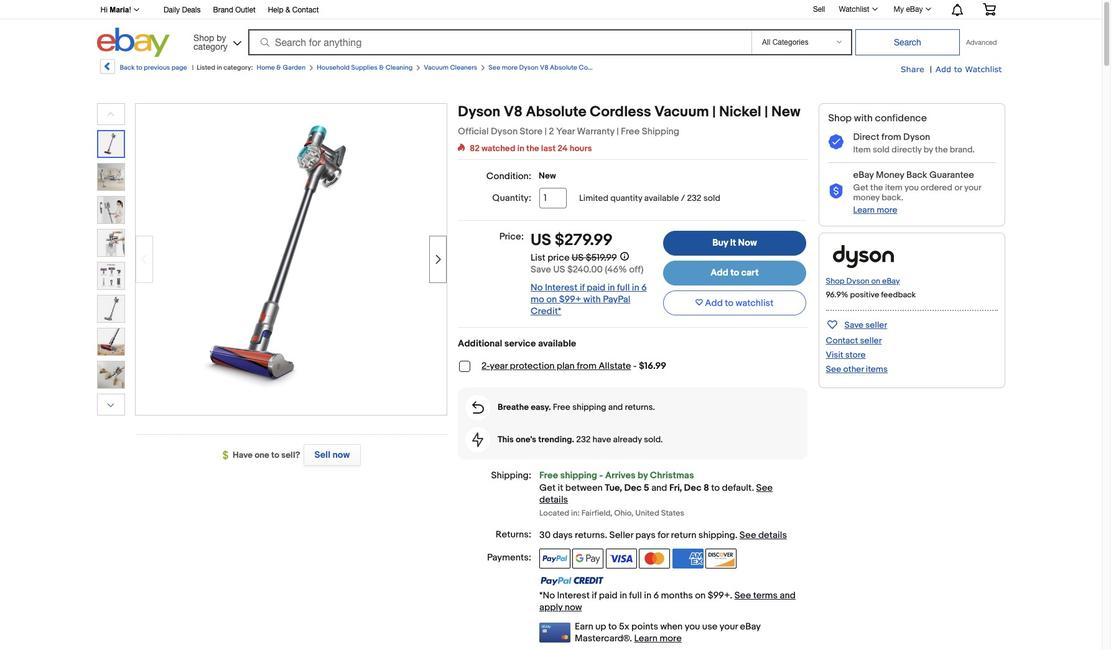 Task type: describe. For each thing, give the bounding box(es) containing it.
ebay inside account 'navigation'
[[906, 5, 923, 14]]

have
[[593, 434, 611, 445]]

sell?
[[281, 450, 300, 460]]

0 vertical spatial absolute
[[550, 63, 577, 72]]

add to cart link
[[663, 261, 806, 286]]

shop with confidence
[[828, 113, 927, 124]]

to right 8
[[711, 482, 720, 494]]

shop by category button
[[188, 28, 244, 54]]

| right warranty in the right top of the page
[[617, 126, 619, 138]]

0 vertical spatial cordless
[[579, 63, 607, 72]]

earn
[[575, 621, 593, 633]]

vacuum cleaners link
[[424, 63, 477, 72]]

additional service available
[[458, 338, 576, 350]]

1 vertical spatial details
[[758, 529, 787, 541]]

your inside ebay money back guarantee get the item you ordered or your money back. learn more
[[964, 182, 981, 193]]

quantity:
[[492, 192, 531, 204]]

mastercard®.
[[575, 633, 632, 645]]

outlet
[[235, 6, 256, 14]]

from inside direct from dyson item sold directly by the brand.
[[882, 131, 901, 143]]

visit
[[826, 350, 843, 360]]

household supplies & cleaning link
[[317, 63, 413, 72]]

see for see terms and apply now
[[735, 590, 751, 602]]

category
[[194, 41, 228, 51]]

now inside sell now link
[[333, 449, 350, 461]]

picture 7 of 9 image
[[97, 329, 124, 355]]

shop for shop with confidence
[[828, 113, 852, 124]]

dyson up official
[[458, 103, 500, 121]]

help
[[268, 6, 283, 14]]

0 horizontal spatial vacuum
[[424, 63, 449, 72]]

see for see more dyson v8 absolute cordless vacuum - 1069974841
[[489, 63, 500, 72]]

brand
[[213, 6, 233, 14]]

american express image
[[672, 549, 703, 569]]

| right share button
[[930, 64, 932, 75]]

6 for no interest if paid in full in 6 mo on $99+ with paypal credit*
[[641, 282, 647, 294]]

share button
[[901, 63, 924, 75]]

it
[[730, 237, 736, 249]]

paypal image
[[539, 549, 571, 569]]

watchlist inside account 'navigation'
[[839, 5, 870, 14]]

home
[[257, 63, 275, 72]]

2 horizontal spatial on
[[871, 276, 880, 286]]

shipping
[[642, 126, 679, 138]]

now inside see terms and apply now
[[565, 602, 582, 613]]

brand.
[[950, 144, 975, 155]]

on for no interest if paid in full in 6 mo on $99+ with paypal credit*
[[546, 294, 557, 305]]

us $279.99 main content
[[458, 103, 808, 645]]

2 vertical spatial free
[[539, 470, 558, 482]]

30 days returns . seller pays for return shipping . see details
[[539, 529, 787, 541]]

share
[[901, 64, 924, 74]]

household
[[317, 63, 350, 72]]

previous
[[144, 63, 170, 72]]

sold inside us $279.99 main content
[[704, 193, 720, 203]]

daily deals
[[164, 6, 201, 14]]

new inside 'dyson v8 absolute cordless vacuum | nickel | new official dyson store | 2 year warranty | free shipping'
[[771, 103, 801, 121]]

if for *no
[[592, 590, 597, 602]]

ebay mastercard image
[[539, 623, 571, 643]]

dyson v8 absolute cordless vacuum | nickel | new official dyson store | 2 year warranty | free shipping
[[458, 103, 801, 138]]

picture 5 of 9 image
[[97, 263, 124, 289]]

1069974841
[[639, 63, 674, 72]]

buy it now
[[713, 237, 757, 249]]

cordless inside 'dyson v8 absolute cordless vacuum | nickel | new official dyson store | 2 year warranty | free shipping'
[[590, 103, 651, 121]]

back inside ebay money back guarantee get the item you ordered or your money back. learn more
[[906, 169, 927, 181]]

direct from dyson item sold directly by the brand.
[[853, 131, 975, 155]]

1 vertical spatial -
[[633, 360, 637, 372]]

sell for sell now
[[314, 449, 331, 461]]

vacuum inside 'dyson v8 absolute cordless vacuum | nickel | new official dyson store | 2 year warranty | free shipping'
[[655, 103, 709, 121]]

absolute inside 'dyson v8 absolute cordless vacuum | nickel | new official dyson store | 2 year warranty | free shipping'
[[526, 103, 587, 121]]

cleaners
[[450, 63, 477, 72]]

advanced
[[966, 39, 997, 46]]

warranty
[[577, 126, 615, 138]]

last
[[541, 143, 556, 154]]

brand outlet link
[[213, 4, 256, 17]]

in down off)
[[632, 282, 639, 294]]

1 dec from the left
[[624, 482, 642, 494]]

seller
[[609, 529, 633, 541]]

get inside ebay money back guarantee get the item you ordered or your money back. learn more
[[853, 182, 868, 193]]

learn more
[[634, 633, 682, 645]]

visit store link
[[826, 350, 866, 360]]

sell now link
[[300, 444, 361, 466]]

full for mo
[[617, 282, 630, 294]]

it
[[558, 482, 563, 494]]

30
[[539, 529, 551, 541]]

1 horizontal spatial .
[[735, 529, 738, 541]]

daily deals link
[[164, 4, 201, 17]]

protection
[[510, 360, 555, 372]]

if for no
[[580, 282, 585, 294]]

this one's trending. 232 have already sold.
[[498, 434, 663, 445]]

already
[[613, 434, 642, 445]]

0 vertical spatial shipping
[[572, 402, 606, 412]]

| left 2
[[545, 126, 547, 138]]

by inside direct from dyson item sold directly by the brand.
[[924, 144, 933, 155]]

dyson down search for anything text box
[[519, 63, 539, 72]]

fairfield,
[[582, 508, 613, 518]]

watchlist inside share | add to watchlist
[[965, 64, 1002, 74]]

located
[[539, 508, 569, 518]]

1 vertical spatial see details link
[[740, 529, 787, 541]]

0 vertical spatial -
[[634, 63, 637, 72]]

contact inside contact seller visit store see other items
[[826, 335, 858, 346]]

help & contact link
[[268, 4, 319, 17]]

0 horizontal spatial .
[[605, 529, 607, 541]]

household supplies & cleaning
[[317, 63, 413, 72]]

1 horizontal spatial us
[[553, 264, 565, 276]]

dyson up positive
[[847, 276, 870, 286]]

$240.00
[[567, 264, 603, 276]]

more for see more dyson v8 absolute cordless vacuum - 1069974841
[[502, 63, 518, 72]]

none submit inside shop by category banner
[[855, 29, 960, 55]]

1 vertical spatial free
[[553, 402, 570, 412]]

now
[[738, 237, 757, 249]]

no interest if paid in full in 6 mo on $99+ with paypal credit* link
[[531, 282, 647, 317]]

82
[[470, 143, 480, 154]]

additional
[[458, 338, 502, 350]]

nickel
[[719, 103, 761, 121]]

with details__icon image for direct from dyson
[[828, 134, 843, 150]]

breathe
[[498, 402, 529, 412]]

other
[[843, 364, 864, 375]]

condition:
[[486, 170, 531, 182]]

seller for contact
[[860, 335, 882, 346]]

have
[[233, 450, 253, 460]]

0 horizontal spatial new
[[539, 170, 556, 181]]

directly
[[892, 144, 922, 155]]

in:
[[571, 508, 580, 518]]

returns.
[[625, 402, 655, 412]]

allstate
[[599, 360, 631, 372]]

shop for shop dyson on ebay
[[826, 276, 845, 286]]

price
[[548, 252, 570, 264]]

account navigation
[[94, 0, 1005, 19]]

| listed in category:
[[192, 63, 253, 72]]

garden
[[283, 63, 306, 72]]

ebay inside ebay money back guarantee get the item you ordered or your money back. learn more
[[853, 169, 874, 181]]

ordered
[[921, 182, 953, 193]]

1 horizontal spatial and
[[652, 482, 667, 494]]

add for add to cart
[[711, 267, 729, 279]]

0 horizontal spatial 232
[[576, 434, 591, 445]]

2 horizontal spatial .
[[752, 482, 754, 494]]

paypal credit image
[[539, 576, 604, 586]]

picture 4 of 9 image
[[97, 230, 124, 256]]

return
[[671, 529, 697, 541]]

cleaning
[[386, 63, 413, 72]]

on for *no interest if paid in full in 6 months on $99+.
[[695, 590, 706, 602]]

category:
[[224, 63, 253, 72]]

available for service
[[538, 338, 576, 350]]

in right listed
[[217, 63, 222, 72]]

interest for no
[[545, 282, 578, 294]]

you inside ebay money back guarantee get the item you ordered or your money back. learn more
[[905, 182, 919, 193]]

1 horizontal spatial learn more link
[[853, 205, 897, 215]]

add inside share | add to watchlist
[[936, 64, 951, 74]]

visa image
[[606, 549, 637, 569]]

dollar sign image
[[223, 451, 233, 461]]

hours
[[570, 143, 592, 154]]

see inside contact seller visit store see other items
[[826, 364, 841, 375]]

2 horizontal spatial us
[[572, 252, 584, 264]]

$99+
[[559, 294, 581, 305]]

limited
[[579, 193, 609, 203]]

learn inside ebay money back guarantee get the item you ordered or your money back. learn more
[[853, 205, 875, 215]]

get inside us $279.99 main content
[[539, 482, 556, 494]]

use
[[702, 621, 718, 633]]

96.9% positive feedback
[[826, 290, 916, 300]]

5x
[[619, 621, 630, 633]]

!
[[129, 6, 131, 14]]

0 horizontal spatial us
[[531, 231, 551, 250]]

24
[[558, 143, 568, 154]]

0 vertical spatial 232
[[687, 193, 702, 203]]

0 horizontal spatial and
[[608, 402, 623, 412]]

positive
[[850, 290, 879, 300]]

ebay inside earn up to 5x points when you use your ebay mastercard®.
[[740, 621, 761, 633]]

save for save us $240.00 (46% off)
[[531, 264, 551, 276]]

help & contact
[[268, 6, 319, 14]]

money
[[853, 192, 880, 203]]

price:
[[499, 231, 524, 243]]

confidence
[[875, 113, 927, 124]]

add to watchlist link
[[936, 63, 1002, 75]]

v8 inside 'dyson v8 absolute cordless vacuum | nickel | new official dyson store | 2 year warranty | free shipping'
[[504, 103, 523, 121]]



Task type: locate. For each thing, give the bounding box(es) containing it.
on inside no interest if paid in full in 6 mo on $99+ with paypal credit*
[[546, 294, 557, 305]]

to inside button
[[725, 297, 734, 309]]

with details__icon image left this
[[472, 432, 484, 447]]

6 down off)
[[641, 282, 647, 294]]

picture 8 of 9 image
[[97, 361, 124, 388]]

shipping up discover "image"
[[699, 529, 735, 541]]

default
[[722, 482, 752, 494]]

0 vertical spatial sold
[[873, 144, 890, 155]]

with details__icon image for breathe easy.
[[472, 401, 484, 414]]

watchlist down advanced
[[965, 64, 1002, 74]]

sell left "watchlist" link
[[813, 5, 825, 13]]

0 horizontal spatial with
[[584, 294, 601, 305]]

to left 5x
[[608, 621, 617, 633]]

1 horizontal spatial by
[[638, 470, 648, 482]]

shipping up this one's trending. 232 have already sold.
[[572, 402, 606, 412]]

sell
[[813, 5, 825, 13], [314, 449, 331, 461]]

us up list
[[531, 231, 551, 250]]

feedback
[[881, 290, 916, 300]]

picture 3 of 9 image
[[97, 197, 124, 223]]

1 vertical spatial sold
[[704, 193, 720, 203]]

1 vertical spatial back
[[906, 169, 927, 181]]

us down $279.99
[[572, 252, 584, 264]]

1 vertical spatial learn more link
[[634, 633, 682, 645]]

details inside see details
[[539, 494, 568, 506]]

1 vertical spatial from
[[577, 360, 597, 372]]

0 vertical spatial learn
[[853, 205, 875, 215]]

free right easy.
[[553, 402, 570, 412]]

add inside button
[[705, 297, 723, 309]]

if down $240.00
[[580, 282, 585, 294]]

1 horizontal spatial more
[[660, 633, 682, 645]]

in left months in the bottom right of the page
[[644, 590, 652, 602]]

new up quantity: text box in the top of the page
[[539, 170, 556, 181]]

available for quantity
[[644, 193, 679, 203]]

up
[[595, 621, 606, 633]]

0 horizontal spatial dec
[[624, 482, 642, 494]]

1 vertical spatial watchlist
[[965, 64, 1002, 74]]

now
[[333, 449, 350, 461], [565, 602, 582, 613]]

year
[[490, 360, 508, 372]]

more down back.
[[877, 205, 897, 215]]

shop left confidence
[[828, 113, 852, 124]]

with
[[854, 113, 873, 124], [584, 294, 601, 305]]

home & garden
[[257, 63, 306, 72]]

1 vertical spatial shipping
[[560, 470, 597, 482]]

maria
[[110, 6, 129, 14]]

see down search for anything text box
[[489, 63, 500, 72]]

cart
[[741, 267, 759, 279]]

ebay up money
[[853, 169, 874, 181]]

from up directly
[[882, 131, 901, 143]]

2-
[[482, 360, 490, 372]]

ebay up feedback
[[882, 276, 900, 286]]

0 horizontal spatial the
[[526, 143, 539, 154]]

0 horizontal spatial sold
[[704, 193, 720, 203]]

picture 2 of 9 image
[[97, 164, 124, 190]]

by up 5
[[638, 470, 648, 482]]

1 horizontal spatial sold
[[873, 144, 890, 155]]

0 horizontal spatial learn
[[634, 633, 658, 645]]

0 vertical spatial add
[[936, 64, 951, 74]]

the left last
[[526, 143, 539, 154]]

you right item in the top right of the page
[[905, 182, 919, 193]]

us right list
[[553, 264, 565, 276]]

2 horizontal spatial the
[[935, 144, 948, 155]]

2 dec from the left
[[684, 482, 702, 494]]

. up discover "image"
[[735, 529, 738, 541]]

to down advanced link
[[954, 64, 962, 74]]

vacuum left 1069974841
[[608, 63, 633, 72]]

buy
[[713, 237, 728, 249]]

full for months
[[629, 590, 642, 602]]

trending.
[[538, 434, 574, 445]]

0 horizontal spatial &
[[276, 63, 281, 72]]

if
[[580, 282, 585, 294], [592, 590, 597, 602]]

christmas
[[650, 470, 694, 482]]

interest for *no
[[557, 590, 590, 602]]

1 horizontal spatial save
[[845, 320, 864, 330]]

1 vertical spatial new
[[539, 170, 556, 181]]

free inside 'dyson v8 absolute cordless vacuum | nickel | new official dyson store | 2 year warranty | free shipping'
[[621, 126, 640, 138]]

dyson
[[519, 63, 539, 72], [458, 103, 500, 121], [491, 126, 518, 138], [903, 131, 930, 143], [847, 276, 870, 286]]

see inside see terms and apply now
[[735, 590, 751, 602]]

0 horizontal spatial now
[[333, 449, 350, 461]]

with inside no interest if paid in full in 6 mo on $99+ with paypal credit*
[[584, 294, 601, 305]]

paid down save us $240.00 (46% off)
[[587, 282, 606, 294]]

see details
[[539, 482, 773, 506]]

your
[[964, 182, 981, 193], [720, 621, 738, 633]]

learn down money
[[853, 205, 875, 215]]

sell link
[[808, 5, 831, 13]]

your shopping cart image
[[982, 3, 996, 16]]

0 horizontal spatial from
[[577, 360, 597, 372]]

0 vertical spatial on
[[871, 276, 880, 286]]

seller down save seller
[[860, 335, 882, 346]]

more inside ebay money back guarantee get the item you ordered or your money back. learn more
[[877, 205, 897, 215]]

1 horizontal spatial vacuum
[[608, 63, 633, 72]]

2 vertical spatial shipping
[[699, 529, 735, 541]]

1 vertical spatial 232
[[576, 434, 591, 445]]

seller for save
[[866, 320, 887, 330]]

6
[[641, 282, 647, 294], [654, 590, 659, 602]]

absolute down shop by category banner
[[550, 63, 577, 72]]

0 horizontal spatial your
[[720, 621, 738, 633]]

v8 down shop by category banner
[[540, 63, 549, 72]]

shop dyson on ebay
[[826, 276, 900, 286]]

item
[[853, 144, 871, 155]]

see details link up united
[[539, 482, 773, 506]]

more right 'points'
[[660, 633, 682, 645]]

united
[[635, 508, 659, 518]]

see
[[489, 63, 500, 72], [826, 364, 841, 375], [756, 482, 773, 494], [740, 529, 756, 541], [735, 590, 751, 602]]

1 horizontal spatial v8
[[540, 63, 549, 72]]

& for contact
[[286, 6, 290, 14]]

the inside direct from dyson item sold directly by the brand.
[[935, 144, 948, 155]]

and left returns.
[[608, 402, 623, 412]]

no
[[531, 282, 543, 294]]

sell for sell
[[813, 5, 825, 13]]

interest down paypal credit image
[[557, 590, 590, 602]]

with details__icon image for ebay money back guarantee
[[828, 184, 843, 199]]

on up 96.9% positive feedback
[[871, 276, 880, 286]]

1 horizontal spatial 232
[[687, 193, 702, 203]]

1 vertical spatial and
[[652, 482, 667, 494]]

1 horizontal spatial back
[[906, 169, 927, 181]]

ebay
[[906, 5, 923, 14], [853, 169, 874, 181], [882, 276, 900, 286], [740, 621, 761, 633]]

0 horizontal spatial available
[[538, 338, 576, 350]]

6 left months in the bottom right of the page
[[654, 590, 659, 602]]

free shipping - arrives by christmas
[[539, 470, 694, 482]]

paypal
[[603, 294, 630, 305]]

8
[[704, 482, 709, 494]]

0 horizontal spatial get
[[539, 482, 556, 494]]

free up it
[[539, 470, 558, 482]]

1 vertical spatial available
[[538, 338, 576, 350]]

my
[[894, 5, 904, 14]]

and right terms
[[780, 590, 796, 602]]

get left it
[[539, 482, 556, 494]]

1 vertical spatial add
[[711, 267, 729, 279]]

save seller
[[845, 320, 887, 330]]

0 horizontal spatial v8
[[504, 103, 523, 121]]

to right one
[[271, 450, 279, 460]]

0 horizontal spatial by
[[217, 33, 226, 43]]

when
[[660, 621, 683, 633]]

picture 1 of 9 image
[[98, 131, 124, 157]]

shop for shop by category
[[194, 33, 214, 43]]

0 vertical spatial details
[[539, 494, 568, 506]]

watched
[[482, 143, 515, 154]]

full inside no interest if paid in full in 6 mo on $99+ with paypal credit*
[[617, 282, 630, 294]]

paid
[[587, 282, 606, 294], [599, 590, 618, 602]]

1 horizontal spatial &
[[286, 6, 290, 14]]

add to watchlist
[[705, 297, 774, 309]]

0 vertical spatial full
[[617, 282, 630, 294]]

for
[[658, 529, 669, 541]]

shipping up between
[[560, 470, 597, 482]]

in up 5x
[[620, 590, 627, 602]]

232
[[687, 193, 702, 203], [576, 434, 591, 445]]

in down (46%
[[608, 282, 615, 294]]

0 vertical spatial by
[[217, 33, 226, 43]]

from right "plan"
[[577, 360, 597, 372]]

dyson up watched
[[491, 126, 518, 138]]

0 horizontal spatial back
[[120, 63, 135, 72]]

0 horizontal spatial learn more link
[[634, 633, 682, 645]]

0 horizontal spatial contact
[[292, 6, 319, 14]]

the
[[526, 143, 539, 154], [935, 144, 948, 155], [870, 182, 883, 193]]

6 for *no interest if paid in full in 6 months on $99+.
[[654, 590, 659, 602]]

more inside us $279.99 main content
[[660, 633, 682, 645]]

with right $99+
[[584, 294, 601, 305]]

more for learn more
[[660, 633, 682, 645]]

from inside us $279.99 main content
[[577, 360, 597, 372]]

0 horizontal spatial watchlist
[[839, 5, 870, 14]]

0 vertical spatial 6
[[641, 282, 647, 294]]

1 vertical spatial full
[[629, 590, 642, 602]]

back.
[[882, 192, 904, 203]]

0 horizontal spatial you
[[685, 621, 700, 633]]

see terms and apply now
[[539, 590, 796, 613]]

1 vertical spatial save
[[845, 320, 864, 330]]

dec
[[624, 482, 642, 494], [684, 482, 702, 494]]

add down add to cart link
[[705, 297, 723, 309]]

year
[[556, 126, 575, 138]]

arrives
[[605, 470, 636, 482]]

to inside share | add to watchlist
[[954, 64, 962, 74]]

this
[[498, 434, 514, 445]]

by inside us $279.99 main content
[[638, 470, 648, 482]]

in
[[217, 63, 222, 72], [517, 143, 524, 154], [608, 282, 615, 294], [632, 282, 639, 294], [620, 590, 627, 602], [644, 590, 652, 602]]

& inside account 'navigation'
[[286, 6, 290, 14]]

1 horizontal spatial from
[[882, 131, 901, 143]]

see details link down default
[[740, 529, 787, 541]]

1 horizontal spatial get
[[853, 182, 868, 193]]

guarantee
[[930, 169, 974, 181]]

picture 6 of 9 image
[[97, 296, 124, 322]]

add to watchlist button
[[663, 291, 806, 315]]

232 left "have"
[[576, 434, 591, 445]]

sell inside account 'navigation'
[[813, 5, 825, 13]]

contact seller visit store see other items
[[826, 335, 888, 375]]

new right nickel
[[771, 103, 801, 121]]

- left 1069974841
[[634, 63, 637, 72]]

& for garden
[[276, 63, 281, 72]]

shop inside shop by category
[[194, 33, 214, 43]]

see right default
[[756, 482, 773, 494]]

terms
[[753, 590, 778, 602]]

paid for mo
[[587, 282, 606, 294]]

1 vertical spatial more
[[877, 205, 897, 215]]

1 vertical spatial shop
[[828, 113, 852, 124]]

tue,
[[605, 482, 622, 494]]

listed
[[197, 63, 215, 72]]

seller inside contact seller visit store see other items
[[860, 335, 882, 346]]

0 vertical spatial v8
[[540, 63, 549, 72]]

no interest if paid in full in 6 mo on $99+ with paypal credit*
[[531, 282, 647, 317]]

1 horizontal spatial your
[[964, 182, 981, 193]]

save up no on the left of page
[[531, 264, 551, 276]]

0 vertical spatial sell
[[813, 5, 825, 13]]

2 vertical spatial more
[[660, 633, 682, 645]]

. right 8
[[752, 482, 754, 494]]

| left nickel
[[712, 103, 716, 121]]

vacuum up shipping
[[655, 103, 709, 121]]

master card image
[[639, 549, 670, 569]]

save inside save seller button
[[845, 320, 864, 330]]

1 vertical spatial contact
[[826, 335, 858, 346]]

items
[[866, 364, 888, 375]]

interest inside no interest if paid in full in 6 mo on $99+ with paypal credit*
[[545, 282, 578, 294]]

1 vertical spatial if
[[592, 590, 597, 602]]

vacuum left cleaners
[[424, 63, 449, 72]]

the inside ebay money back guarantee get the item you ordered or your money back. learn more
[[870, 182, 883, 193]]

0 horizontal spatial save
[[531, 264, 551, 276]]

with details__icon image for this one's trending.
[[472, 432, 484, 447]]

contact inside account 'navigation'
[[292, 6, 319, 14]]

see inside see details
[[756, 482, 773, 494]]

back to previous page
[[120, 63, 187, 72]]

store
[[520, 126, 543, 138]]

contact
[[292, 6, 319, 14], [826, 335, 858, 346]]

google pay image
[[573, 549, 604, 569]]

1 horizontal spatial you
[[905, 182, 919, 193]]

watchlist right sell link
[[839, 5, 870, 14]]

paid for months
[[599, 590, 618, 602]]

add for add to watchlist
[[705, 297, 723, 309]]

0 vertical spatial see details link
[[539, 482, 773, 506]]

deals
[[182, 6, 201, 14]]

apply
[[539, 602, 563, 613]]

0 horizontal spatial sell
[[314, 449, 331, 461]]

you left use
[[685, 621, 700, 633]]

1 vertical spatial v8
[[504, 103, 523, 121]]

| right nickel
[[765, 103, 768, 121]]

1 vertical spatial get
[[539, 482, 556, 494]]

0 vertical spatial learn more link
[[853, 205, 897, 215]]

payments:
[[487, 552, 531, 564]]

1 vertical spatial paid
[[599, 590, 618, 602]]

ohio,
[[614, 508, 634, 518]]

you inside earn up to 5x points when you use your ebay mastercard®.
[[685, 621, 700, 633]]

ebay right my
[[906, 5, 923, 14]]

your inside earn up to 5x points when you use your ebay mastercard®.
[[720, 621, 738, 633]]

available left /
[[644, 193, 679, 203]]

paid inside no interest if paid in full in 6 mo on $99+ with paypal credit*
[[587, 282, 606, 294]]

1 horizontal spatial the
[[870, 182, 883, 193]]

0 vertical spatial interest
[[545, 282, 578, 294]]

1 vertical spatial interest
[[557, 590, 590, 602]]

see more dyson v8 absolute cordless vacuum - 1069974841 link
[[489, 63, 674, 72]]

1 horizontal spatial contact
[[826, 335, 858, 346]]

1 horizontal spatial on
[[695, 590, 706, 602]]

Search for anything text field
[[250, 30, 749, 54]]

0 vertical spatial now
[[333, 449, 350, 461]]

store
[[845, 350, 866, 360]]

learn right 5x
[[634, 633, 658, 645]]

save inside us $279.99 main content
[[531, 264, 551, 276]]

share | add to watchlist
[[901, 64, 1002, 75]]

contact right help
[[292, 6, 319, 14]]

1 horizontal spatial 6
[[654, 590, 659, 602]]

by inside shop by category
[[217, 33, 226, 43]]

free
[[621, 126, 640, 138], [553, 402, 570, 412], [539, 470, 558, 482]]

& right home
[[276, 63, 281, 72]]

in down the store
[[517, 143, 524, 154]]

daily
[[164, 6, 180, 14]]

the inside us $279.99 main content
[[526, 143, 539, 154]]

see for see details
[[756, 482, 773, 494]]

see down visit
[[826, 364, 841, 375]]

2 horizontal spatial &
[[379, 63, 384, 72]]

1 horizontal spatial if
[[592, 590, 597, 602]]

have one to sell?
[[233, 450, 300, 460]]

cordless down shop by category banner
[[579, 63, 607, 72]]

0 vertical spatial contact
[[292, 6, 319, 14]]

1 vertical spatial on
[[546, 294, 557, 305]]

to left the watchlist
[[725, 297, 734, 309]]

add down buy
[[711, 267, 729, 279]]

5
[[644, 482, 649, 494]]

to left previous
[[136, 63, 142, 72]]

quantity
[[610, 193, 642, 203]]

more down search for anything text box
[[502, 63, 518, 72]]

and inside see terms and apply now
[[780, 590, 796, 602]]

learn more link down money
[[853, 205, 897, 215]]

list
[[531, 252, 546, 264]]

one
[[255, 450, 269, 460]]

Quantity: text field
[[539, 188, 567, 208]]

2 vertical spatial -
[[599, 470, 603, 482]]

shipping
[[572, 402, 606, 412], [560, 470, 597, 482], [699, 529, 735, 541]]

save for save seller
[[845, 320, 864, 330]]

2 horizontal spatial vacuum
[[655, 103, 709, 121]]

dyson inside direct from dyson item sold directly by the brand.
[[903, 131, 930, 143]]

to left cart
[[731, 267, 739, 279]]

1 vertical spatial you
[[685, 621, 700, 633]]

by down brand
[[217, 33, 226, 43]]

see down default
[[740, 529, 756, 541]]

your right use
[[720, 621, 738, 633]]

see more dyson v8 absolute cordless vacuum - 1069974841
[[489, 63, 674, 72]]

0 vertical spatial more
[[502, 63, 518, 72]]

item
[[885, 182, 903, 193]]

free left shipping
[[621, 126, 640, 138]]

paid up up at the bottom right of page
[[599, 590, 618, 602]]

with details__icon image
[[828, 134, 843, 150], [828, 184, 843, 199], [472, 401, 484, 414], [472, 432, 484, 447]]

2 horizontal spatial more
[[877, 205, 897, 215]]

dyson v8 absolute cordless vacuum | nickel | new - picture 1 of 9 image
[[135, 102, 446, 413]]

6 inside no interest if paid in full in 6 mo on $99+ with paypal credit*
[[641, 282, 647, 294]]

on left $99+.
[[695, 590, 706, 602]]

2 vertical spatial by
[[638, 470, 648, 482]]

1 vertical spatial now
[[565, 602, 582, 613]]

new
[[771, 103, 801, 121], [539, 170, 556, 181]]

2 horizontal spatial and
[[780, 590, 796, 602]]

if inside no interest if paid in full in 6 mo on $99+ with paypal credit*
[[580, 282, 585, 294]]

and right 5
[[652, 482, 667, 494]]

full down (46%
[[617, 282, 630, 294]]

learn inside us $279.99 main content
[[634, 633, 658, 645]]

0 horizontal spatial if
[[580, 282, 585, 294]]

returns
[[575, 529, 605, 541]]

item direct from brand image
[[826, 244, 901, 270]]

to inside earn up to 5x points when you use your ebay mastercard®.
[[608, 621, 617, 633]]

1 horizontal spatial with
[[854, 113, 873, 124]]

sell right sell?
[[314, 449, 331, 461]]

0 horizontal spatial details
[[539, 494, 568, 506]]

sold inside direct from dyson item sold directly by the brand.
[[873, 144, 890, 155]]

shop by category banner
[[94, 0, 1005, 60]]

discover image
[[706, 549, 737, 569]]

on
[[871, 276, 880, 286], [546, 294, 557, 305], [695, 590, 706, 602]]

None submit
[[855, 29, 960, 55]]

| left listed
[[192, 63, 194, 72]]

0 vertical spatial back
[[120, 63, 135, 72]]

back up ordered
[[906, 169, 927, 181]]

seller inside button
[[866, 320, 887, 330]]

hi
[[100, 6, 108, 14]]

add right share at the right of the page
[[936, 64, 951, 74]]

0 horizontal spatial more
[[502, 63, 518, 72]]

and
[[608, 402, 623, 412], [652, 482, 667, 494], [780, 590, 796, 602]]

with details__icon image left money
[[828, 184, 843, 199]]

easy.
[[531, 402, 551, 412]]

dec left 8
[[684, 482, 702, 494]]

232 right /
[[687, 193, 702, 203]]

if down paypal credit image
[[592, 590, 597, 602]]

- left the $16.99 on the bottom of page
[[633, 360, 637, 372]]

sold right /
[[704, 193, 720, 203]]

save us $240.00 (46% off)
[[531, 264, 644, 276]]

your right or
[[964, 182, 981, 193]]

save up "contact seller" link
[[845, 320, 864, 330]]



Task type: vqa. For each thing, say whether or not it's contained in the screenshot.
description
no



